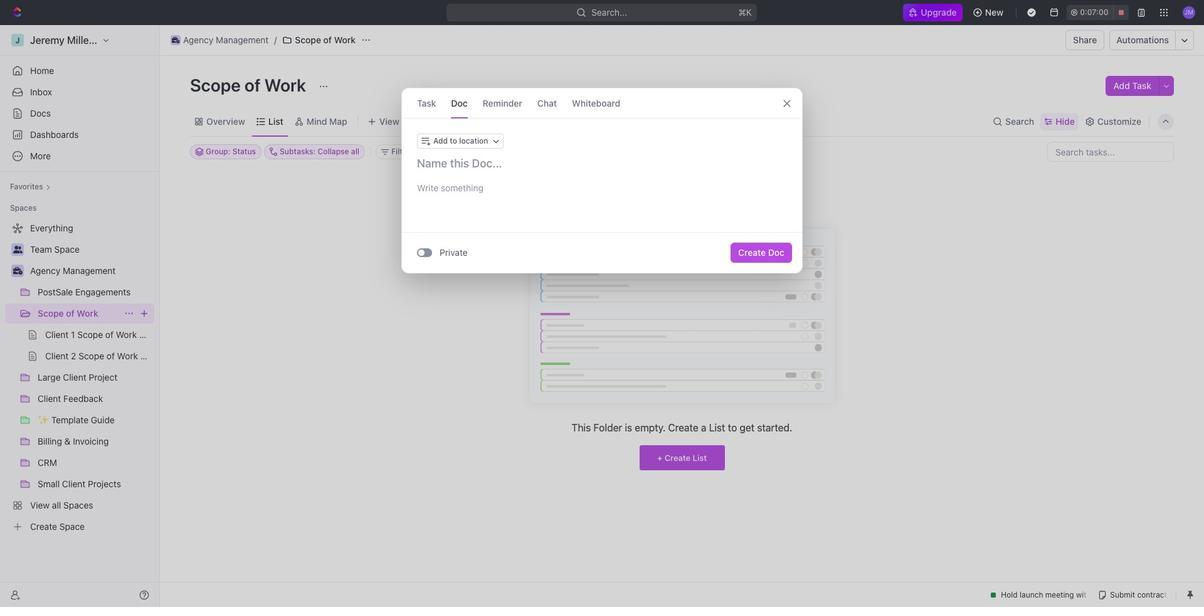 Task type: describe. For each thing, give the bounding box(es) containing it.
new button
[[968, 3, 1011, 23]]

doc button
[[451, 88, 468, 118]]

business time image
[[172, 37, 180, 43]]

reminder
[[483, 98, 522, 108]]

add to location
[[433, 136, 488, 146]]

/
[[274, 34, 277, 45]]

hide inside dropdown button
[[1056, 116, 1075, 126]]

customize button
[[1081, 113, 1145, 130]]

add to location button
[[417, 134, 503, 149]]

business time image
[[13, 267, 22, 275]]

task inside add task button
[[1133, 80, 1152, 91]]

0 vertical spatial list
[[268, 116, 283, 126]]

task inside dialog
[[417, 98, 436, 108]]

0 vertical spatial of
[[323, 34, 332, 45]]

home
[[30, 65, 54, 76]]

a
[[701, 422, 707, 433]]

customize
[[1098, 116, 1142, 126]]

upgrade
[[921, 7, 956, 18]]

overview
[[206, 116, 245, 126]]

work inside 'sidebar' navigation
[[77, 308, 98, 319]]

1 horizontal spatial management
[[216, 34, 269, 45]]

empty.
[[635, 422, 666, 433]]

mind map
[[307, 116, 347, 126]]

1 horizontal spatial agency
[[183, 34, 213, 45]]

1 horizontal spatial agency management
[[183, 34, 269, 45]]

chat
[[537, 98, 557, 108]]

overview link
[[204, 113, 245, 130]]

create doc button
[[731, 243, 792, 263]]

0 vertical spatial scope of work
[[295, 34, 356, 45]]

1 vertical spatial create
[[668, 422, 699, 433]]

mind
[[307, 116, 327, 126]]

1 horizontal spatial agency management link
[[167, 33, 272, 48]]

sidebar navigation
[[0, 25, 160, 607]]

share button
[[1066, 30, 1105, 50]]

1 vertical spatial scope
[[190, 75, 241, 95]]

of inside tree
[[66, 308, 74, 319]]

0:07:00
[[1080, 8, 1109, 17]]

Search tasks... text field
[[1048, 142, 1174, 161]]

scope inside tree
[[38, 308, 64, 319]]

0 vertical spatial work
[[334, 34, 356, 45]]

spaces
[[10, 203, 37, 213]]

add task
[[1114, 80, 1152, 91]]

Name this Doc... field
[[402, 156, 802, 171]]

agency management inside tree
[[30, 265, 116, 276]]

1 horizontal spatial of
[[245, 75, 261, 95]]

favorites button
[[5, 179, 56, 194]]

0 horizontal spatial doc
[[451, 98, 468, 108]]

search button
[[989, 113, 1038, 130]]

task button
[[417, 88, 436, 118]]

1 horizontal spatial to
[[728, 422, 737, 433]]

map
[[329, 116, 347, 126]]

1 horizontal spatial work
[[264, 75, 306, 95]]

docs
[[30, 108, 51, 119]]

share
[[1073, 34, 1097, 45]]

mind map link
[[304, 113, 347, 130]]

+ create list
[[657, 453, 707, 463]]

scope of work link inside tree
[[38, 304, 119, 324]]

folder
[[594, 422, 622, 433]]

this folder is empty. create a list to get started.
[[572, 422, 792, 433]]

whiteboard
[[572, 98, 620, 108]]

doc inside button
[[768, 247, 785, 258]]

to inside add to location button
[[450, 136, 457, 146]]



Task type: vqa. For each thing, say whether or not it's contained in the screenshot.
favorites button
yes



Task type: locate. For each thing, give the bounding box(es) containing it.
hide inside button
[[505, 147, 522, 156]]

docs link
[[5, 103, 154, 124]]

add left location
[[433, 136, 448, 146]]

add to location button
[[417, 134, 503, 149]]

inbox link
[[5, 82, 154, 102]]

task left doc button
[[417, 98, 436, 108]]

list left mind on the left top of page
[[268, 116, 283, 126]]

0 vertical spatial agency management link
[[167, 33, 272, 48]]

1 vertical spatial task
[[417, 98, 436, 108]]

0 vertical spatial scope
[[295, 34, 321, 45]]

2 horizontal spatial list
[[709, 422, 725, 433]]

⌘k
[[739, 7, 752, 18]]

inbox
[[30, 87, 52, 97]]

hide button
[[1041, 113, 1079, 130]]

automations button
[[1110, 31, 1175, 50]]

0 horizontal spatial task
[[417, 98, 436, 108]]

1 horizontal spatial doc
[[768, 247, 785, 258]]

0 vertical spatial agency management
[[183, 34, 269, 45]]

this
[[572, 422, 591, 433]]

1 vertical spatial of
[[245, 75, 261, 95]]

agency inside 'sidebar' navigation
[[30, 265, 60, 276]]

2 vertical spatial work
[[77, 308, 98, 319]]

1 vertical spatial list
[[709, 422, 725, 433]]

0 horizontal spatial management
[[63, 265, 116, 276]]

tree
[[5, 218, 154, 537]]

automations
[[1117, 34, 1169, 45]]

1 horizontal spatial scope of work link
[[279, 33, 359, 48]]

add for add task
[[1114, 80, 1130, 91]]

add task button
[[1106, 76, 1159, 96]]

2 horizontal spatial work
[[334, 34, 356, 45]]

is
[[625, 422, 632, 433]]

get
[[740, 422, 755, 433]]

create
[[738, 247, 766, 258], [668, 422, 699, 433], [665, 453, 691, 463]]

0 vertical spatial doc
[[451, 98, 468, 108]]

tree containing agency management
[[5, 218, 154, 537]]

1 vertical spatial hide
[[505, 147, 522, 156]]

create doc
[[738, 247, 785, 258]]

1 vertical spatial agency management
[[30, 265, 116, 276]]

1 horizontal spatial task
[[1133, 80, 1152, 91]]

to left get
[[728, 422, 737, 433]]

+
[[657, 453, 663, 463]]

2 horizontal spatial scope
[[295, 34, 321, 45]]

0 horizontal spatial scope
[[38, 308, 64, 319]]

0 vertical spatial to
[[450, 136, 457, 146]]

management
[[216, 34, 269, 45], [63, 265, 116, 276]]

to
[[450, 136, 457, 146], [728, 422, 737, 433]]

2 vertical spatial scope
[[38, 308, 64, 319]]

whiteboard button
[[572, 88, 620, 118]]

private
[[440, 247, 468, 258]]

upgrade link
[[903, 4, 963, 21]]

scope of work inside tree
[[38, 308, 98, 319]]

2 horizontal spatial of
[[323, 34, 332, 45]]

hide right search
[[1056, 116, 1075, 126]]

0 vertical spatial add
[[1114, 80, 1130, 91]]

0 vertical spatial hide
[[1056, 116, 1075, 126]]

agency right business time image
[[183, 34, 213, 45]]

home link
[[5, 61, 154, 81]]

scope of work
[[295, 34, 356, 45], [190, 75, 310, 95], [38, 308, 98, 319]]

add for add to location
[[433, 136, 448, 146]]

0 vertical spatial task
[[1133, 80, 1152, 91]]

1 horizontal spatial add
[[1114, 80, 1130, 91]]

agency management left '/'
[[183, 34, 269, 45]]

list link
[[266, 113, 283, 130]]

to left location
[[450, 136, 457, 146]]

1 vertical spatial add
[[433, 136, 448, 146]]

0 horizontal spatial add
[[433, 136, 448, 146]]

task up customize
[[1133, 80, 1152, 91]]

agency management link
[[167, 33, 272, 48], [30, 261, 152, 281]]

1 vertical spatial agency
[[30, 265, 60, 276]]

0 horizontal spatial list
[[268, 116, 283, 126]]

started.
[[757, 422, 792, 433]]

1 vertical spatial management
[[63, 265, 116, 276]]

2 vertical spatial scope of work
[[38, 308, 98, 319]]

agency management right business time icon
[[30, 265, 116, 276]]

0 horizontal spatial to
[[450, 136, 457, 146]]

2 vertical spatial of
[[66, 308, 74, 319]]

1 vertical spatial agency management link
[[30, 261, 152, 281]]

2 vertical spatial list
[[693, 453, 707, 463]]

agency management
[[183, 34, 269, 45], [30, 265, 116, 276]]

0 vertical spatial create
[[738, 247, 766, 258]]

of
[[323, 34, 332, 45], [245, 75, 261, 95], [66, 308, 74, 319]]

1 vertical spatial to
[[728, 422, 737, 433]]

list
[[268, 116, 283, 126], [709, 422, 725, 433], [693, 453, 707, 463]]

reminder button
[[483, 88, 522, 118]]

1 vertical spatial work
[[264, 75, 306, 95]]

work
[[334, 34, 356, 45], [264, 75, 306, 95], [77, 308, 98, 319]]

hide button
[[500, 144, 527, 159]]

2 vertical spatial create
[[665, 453, 691, 463]]

hide down reminder 'button'
[[505, 147, 522, 156]]

search
[[1005, 116, 1034, 126]]

0 horizontal spatial work
[[77, 308, 98, 319]]

agency
[[183, 34, 213, 45], [30, 265, 60, 276]]

hide
[[1056, 116, 1075, 126], [505, 147, 522, 156]]

0 vertical spatial agency
[[183, 34, 213, 45]]

management inside 'sidebar' navigation
[[63, 265, 116, 276]]

task
[[1133, 80, 1152, 91], [417, 98, 436, 108]]

add inside dropdown button
[[433, 136, 448, 146]]

0 horizontal spatial agency management
[[30, 265, 116, 276]]

search...
[[592, 7, 628, 18]]

doc
[[451, 98, 468, 108], [768, 247, 785, 258]]

0:07:00 button
[[1067, 5, 1129, 20]]

list right a
[[709, 422, 725, 433]]

dialog
[[401, 88, 803, 273]]

agency right business time icon
[[30, 265, 60, 276]]

add
[[1114, 80, 1130, 91], [433, 136, 448, 146]]

create inside button
[[738, 247, 766, 258]]

location
[[459, 136, 488, 146]]

0 horizontal spatial of
[[66, 308, 74, 319]]

new
[[985, 7, 1004, 18]]

scope of work link
[[279, 33, 359, 48], [38, 304, 119, 324]]

dashboards link
[[5, 125, 154, 145]]

0 vertical spatial management
[[216, 34, 269, 45]]

1 vertical spatial doc
[[768, 247, 785, 258]]

add up customize
[[1114, 80, 1130, 91]]

favorites
[[10, 182, 43, 191]]

dashboards
[[30, 129, 79, 140]]

scope
[[295, 34, 321, 45], [190, 75, 241, 95], [38, 308, 64, 319]]

1 horizontal spatial hide
[[1056, 116, 1075, 126]]

0 horizontal spatial agency management link
[[30, 261, 152, 281]]

dialog containing task
[[401, 88, 803, 273]]

tree inside 'sidebar' navigation
[[5, 218, 154, 537]]

0 horizontal spatial scope of work link
[[38, 304, 119, 324]]

1 horizontal spatial list
[[693, 453, 707, 463]]

0 horizontal spatial agency
[[30, 265, 60, 276]]

chat button
[[537, 88, 557, 118]]

0 vertical spatial scope of work link
[[279, 33, 359, 48]]

0 horizontal spatial hide
[[505, 147, 522, 156]]

1 horizontal spatial scope
[[190, 75, 241, 95]]

1 vertical spatial scope of work
[[190, 75, 310, 95]]

1 vertical spatial scope of work link
[[38, 304, 119, 324]]

list down a
[[693, 453, 707, 463]]



